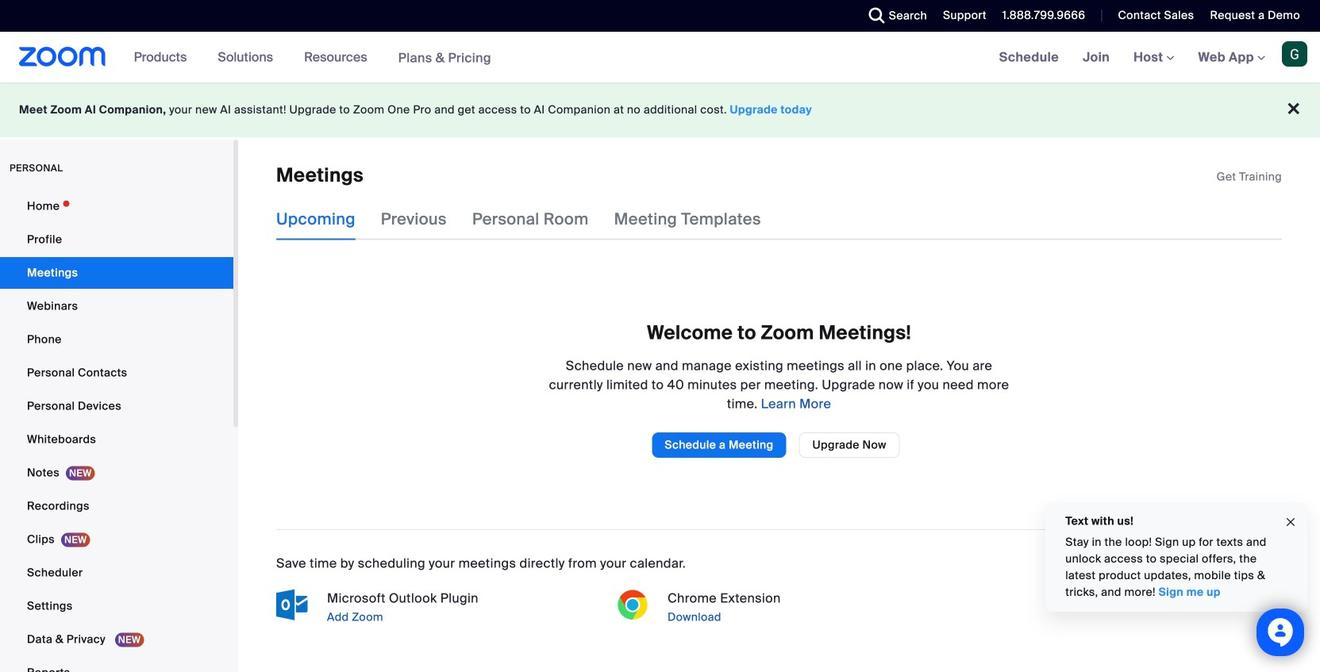 Task type: vqa. For each thing, say whether or not it's contained in the screenshot.
the zoom logo
yes



Task type: describe. For each thing, give the bounding box(es) containing it.
product information navigation
[[122, 32, 503, 84]]

profile picture image
[[1282, 41, 1308, 67]]

close image
[[1285, 514, 1298, 532]]

tabs of meeting tab list
[[276, 199, 787, 240]]



Task type: locate. For each thing, give the bounding box(es) containing it.
footer
[[0, 83, 1321, 137]]

personal menu menu
[[0, 191, 233, 673]]

zoom logo image
[[19, 47, 106, 67]]

meetings navigation
[[988, 32, 1321, 84]]

application
[[1217, 169, 1282, 185]]

banner
[[0, 32, 1321, 84]]



